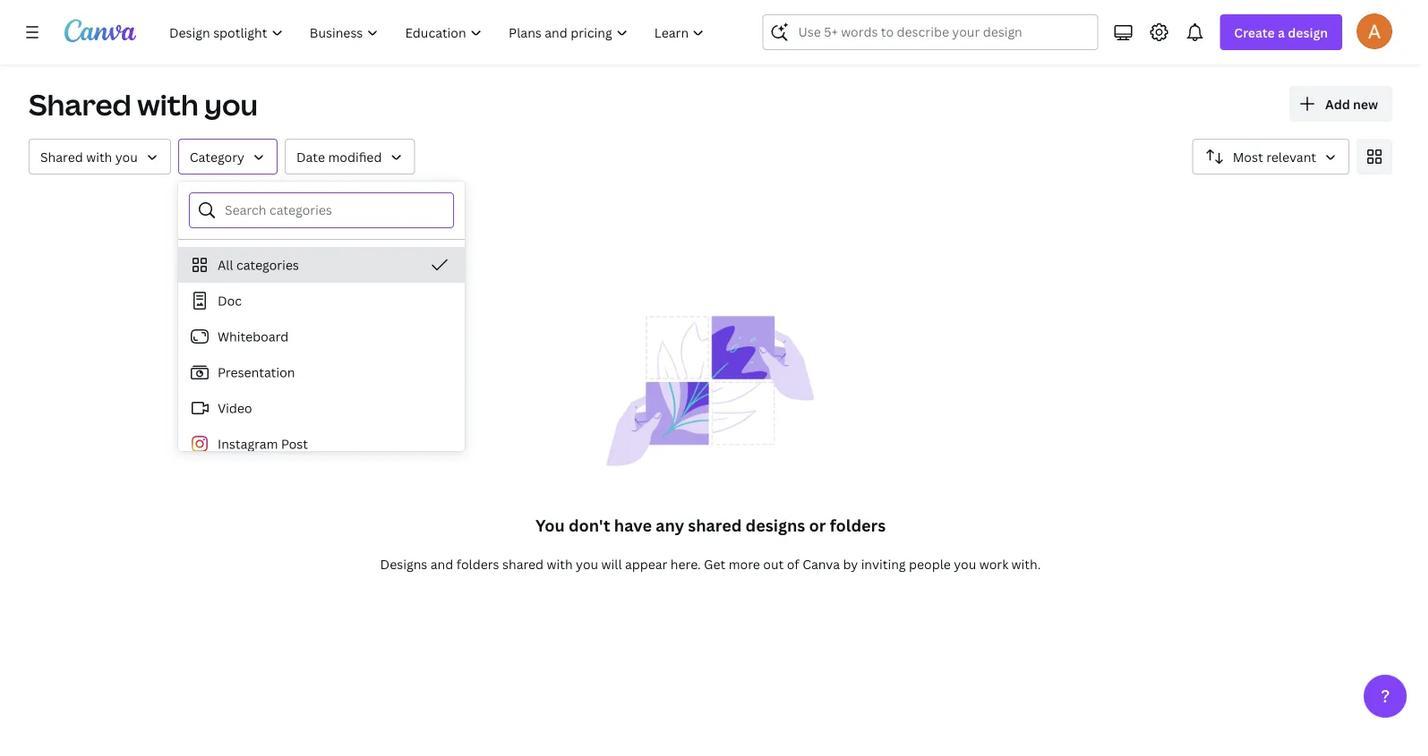 Task type: vqa. For each thing, say whether or not it's contained in the screenshot.
GREG ROBINSON icon
no



Task type: describe. For each thing, give the bounding box(es) containing it.
0 vertical spatial folders
[[830, 515, 886, 536]]

2 horizontal spatial with
[[547, 556, 573, 573]]

category
[[190, 148, 244, 165]]

more
[[729, 556, 760, 573]]

create
[[1235, 24, 1275, 41]]

shared inside owner button
[[40, 148, 83, 165]]

Category button
[[178, 139, 278, 175]]

don't
[[569, 515, 610, 536]]

whiteboard
[[218, 328, 289, 345]]

top level navigation element
[[158, 14, 720, 50]]

date
[[296, 148, 325, 165]]

0 vertical spatial with
[[137, 85, 199, 124]]

instagram post button
[[178, 426, 465, 462]]

by
[[843, 556, 858, 573]]

0 horizontal spatial folders
[[456, 556, 499, 573]]

Owner button
[[29, 139, 171, 175]]

people
[[909, 556, 951, 573]]

0 vertical spatial shared
[[29, 85, 131, 124]]

instagram post
[[218, 436, 308, 453]]

new
[[1353, 95, 1378, 112]]

inviting
[[861, 556, 906, 573]]

Search categories search field
[[225, 193, 442, 227]]

with inside owner button
[[86, 148, 112, 165]]

relevant
[[1267, 148, 1317, 165]]

categories
[[236, 257, 299, 274]]

appear
[[625, 556, 668, 573]]

1 vertical spatial shared
[[502, 556, 544, 573]]

designs
[[380, 556, 428, 573]]

or
[[809, 515, 826, 536]]

Sort by button
[[1193, 139, 1350, 175]]

you
[[536, 515, 565, 536]]

a
[[1278, 24, 1285, 41]]

and
[[431, 556, 453, 573]]

create a design
[[1235, 24, 1328, 41]]

add new button
[[1290, 86, 1393, 122]]

work
[[980, 556, 1009, 573]]

any
[[656, 515, 684, 536]]

instagram
[[218, 436, 278, 453]]

doc
[[218, 292, 242, 309]]

get
[[704, 556, 726, 573]]

all categories
[[218, 257, 299, 274]]



Task type: locate. For each thing, give the bounding box(es) containing it.
1 vertical spatial folders
[[456, 556, 499, 573]]

presentation
[[218, 364, 295, 381]]

designs and folders shared with you will appear here. get more out of canva by inviting people you work with.
[[380, 556, 1041, 573]]

list box
[[178, 247, 465, 733]]

you don't have any shared designs or folders
[[536, 515, 886, 536]]

modified
[[328, 148, 382, 165]]

1 vertical spatial shared
[[40, 148, 83, 165]]

presentation button
[[178, 355, 465, 390]]

list box containing all categories
[[178, 247, 465, 733]]

0 vertical spatial shared with you
[[29, 85, 258, 124]]

whiteboard option
[[178, 319, 465, 355]]

doc button
[[178, 283, 465, 319]]

shared with you inside owner button
[[40, 148, 138, 165]]

Date modified button
[[285, 139, 415, 175]]

shared down you
[[502, 556, 544, 573]]

out
[[763, 556, 784, 573]]

2 vertical spatial with
[[547, 556, 573, 573]]

all categories option
[[178, 247, 465, 283]]

date modified
[[296, 148, 382, 165]]

folders up by
[[830, 515, 886, 536]]

will
[[601, 556, 622, 573]]

0 horizontal spatial with
[[86, 148, 112, 165]]

instagram post option
[[178, 426, 465, 462]]

presentation option
[[178, 355, 465, 390]]

Search search field
[[798, 15, 1063, 49]]

folders
[[830, 515, 886, 536], [456, 556, 499, 573]]

most
[[1233, 148, 1264, 165]]

video option
[[178, 390, 465, 426]]

all
[[218, 257, 233, 274]]

canva
[[803, 556, 840, 573]]

create a design button
[[1220, 14, 1343, 50]]

designs
[[746, 515, 805, 536]]

1 horizontal spatial with
[[137, 85, 199, 124]]

you
[[204, 85, 258, 124], [115, 148, 138, 165], [576, 556, 598, 573], [954, 556, 977, 573]]

1 vertical spatial shared with you
[[40, 148, 138, 165]]

add
[[1326, 95, 1350, 112]]

shared with you
[[29, 85, 258, 124], [40, 148, 138, 165]]

1 vertical spatial with
[[86, 148, 112, 165]]

here.
[[671, 556, 701, 573]]

all categories button
[[178, 247, 465, 283]]

add new
[[1326, 95, 1378, 112]]

doc option
[[178, 283, 465, 319]]

0 vertical spatial shared
[[688, 515, 742, 536]]

design
[[1288, 24, 1328, 41]]

shared
[[29, 85, 131, 124], [40, 148, 83, 165]]

you inside owner button
[[115, 148, 138, 165]]

whiteboard button
[[178, 319, 465, 355]]

video button
[[178, 390, 465, 426]]

1 horizontal spatial folders
[[830, 515, 886, 536]]

of
[[787, 556, 800, 573]]

shared up the get
[[688, 515, 742, 536]]

shared
[[688, 515, 742, 536], [502, 556, 544, 573]]

folders right "and"
[[456, 556, 499, 573]]

0 horizontal spatial shared
[[502, 556, 544, 573]]

apple lee image
[[1357, 13, 1393, 49]]

with
[[137, 85, 199, 124], [86, 148, 112, 165], [547, 556, 573, 573]]

have
[[614, 515, 652, 536]]

with.
[[1012, 556, 1041, 573]]

None search field
[[763, 14, 1098, 50]]

most relevant
[[1233, 148, 1317, 165]]

video
[[218, 400, 252, 417]]

post
[[281, 436, 308, 453]]

1 horizontal spatial shared
[[688, 515, 742, 536]]



